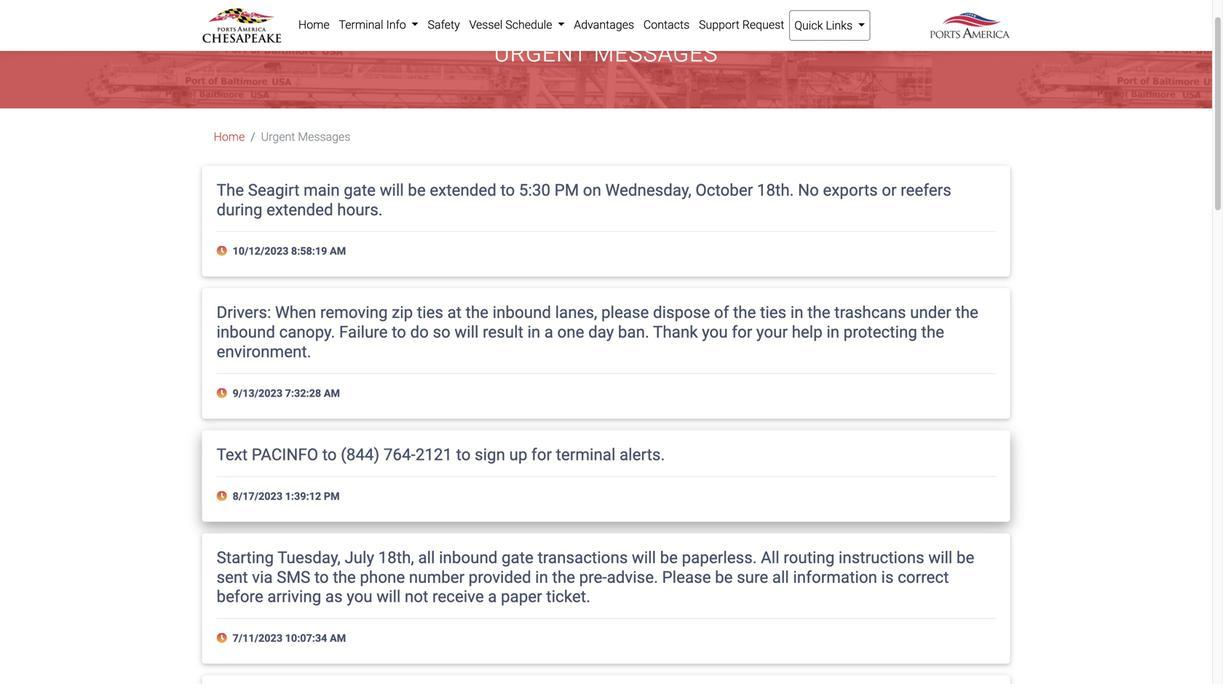 Task type: vqa. For each thing, say whether or not it's contained in the screenshot.
the leftmost Trucker
no



Task type: locate. For each thing, give the bounding box(es) containing it.
am right "8:58:19"
[[330, 245, 346, 257]]

0 horizontal spatial you
[[347, 587, 372, 607]]

1 vertical spatial a
[[488, 587, 497, 607]]

pm inside the seagirt main gate will be extended to 5:30 pm on wednesday, october 18th.  no exports or reefers during extended hours.
[[554, 180, 579, 200]]

0 horizontal spatial pm
[[324, 490, 340, 503]]

(844)
[[341, 445, 380, 464]]

1 horizontal spatial you
[[702, 323, 728, 342]]

1 horizontal spatial urgent
[[494, 40, 587, 67]]

home link
[[294, 10, 334, 39], [214, 130, 245, 144]]

extended left 5:30
[[430, 180, 496, 200]]

clock image
[[217, 246, 230, 257]]

paperless.
[[682, 548, 757, 567]]

text pacinfo to (844) 764-2121 to sign up for terminal alerts.
[[217, 445, 665, 464]]

a left one
[[544, 323, 553, 342]]

you inside starting tuesday, july 18th, all inbound gate transactions will be paperless. all routing instructions will be sent via sms to the phone number provided in the pre-advise. please be sure all information is correct before arriving as you will not receive a paper ticket.
[[347, 587, 372, 607]]

urgent
[[494, 40, 587, 67], [261, 130, 295, 144]]

0 horizontal spatial a
[[488, 587, 497, 607]]

messages down contacts link at right
[[594, 40, 718, 67]]

inbound up the "number"
[[439, 548, 498, 567]]

1:39:12
[[285, 490, 321, 503]]

0 vertical spatial home
[[298, 18, 330, 32]]

0 vertical spatial for
[[732, 323, 752, 342]]

you down of
[[702, 323, 728, 342]]

0 vertical spatial am
[[330, 245, 346, 257]]

clock image left 7/11/2023
[[217, 633, 230, 644]]

thank
[[653, 323, 698, 342]]

2 vertical spatial inbound
[[439, 548, 498, 567]]

0 vertical spatial home link
[[294, 10, 334, 39]]

urgent up seagirt
[[261, 130, 295, 144]]

to down zip
[[392, 323, 406, 342]]

phone
[[360, 568, 405, 587]]

clock image for starting tuesday, july 18th, all inbound gate transactions will be paperless. all routing instructions will be sent via sms to the phone number provided in the pre-advise. please be sure all information is correct before arriving as you will not receive a paper ticket.
[[217, 633, 230, 644]]

terminal
[[556, 445, 616, 464]]

in up the paper
[[535, 568, 548, 587]]

will up the advise.
[[632, 548, 656, 567]]

environment.
[[217, 342, 311, 361]]

day
[[588, 323, 614, 342]]

starting tuesday, july 18th, all inbound gate transactions will be paperless. all routing instructions will be sent via sms to the phone number provided in the pre-advise. please be sure all information is correct before arriving as you will not receive a paper ticket.
[[217, 548, 974, 607]]

8/17/2023 1:39:12 pm
[[230, 490, 340, 503]]

to left sign
[[456, 445, 471, 464]]

advantages
[[574, 18, 634, 32]]

dispose
[[653, 303, 710, 322]]

in right result
[[527, 323, 540, 342]]

am right 10:07:34
[[330, 632, 346, 645]]

as
[[325, 587, 343, 607]]

inbound down 'drivers:'
[[217, 323, 275, 342]]

contacts link
[[639, 10, 694, 39]]

home link left terminal
[[294, 10, 334, 39]]

9/13/2023 7:32:28 am
[[230, 387, 340, 400]]

1 vertical spatial you
[[347, 587, 372, 607]]

1 horizontal spatial pm
[[554, 180, 579, 200]]

via
[[252, 568, 273, 587]]

3 clock image from the top
[[217, 633, 230, 644]]

october
[[695, 180, 753, 200]]

0 vertical spatial inbound
[[493, 303, 551, 322]]

0 horizontal spatial for
[[531, 445, 552, 464]]

help
[[792, 323, 823, 342]]

receive
[[432, 587, 484, 607]]

a
[[544, 323, 553, 342], [488, 587, 497, 607]]

all
[[418, 548, 435, 567], [772, 568, 789, 587]]

1 vertical spatial home link
[[214, 130, 245, 144]]

you right the as
[[347, 587, 372, 607]]

am for the
[[330, 632, 346, 645]]

vessel schedule
[[469, 18, 555, 32]]

0 horizontal spatial gate
[[344, 180, 376, 200]]

no
[[798, 180, 819, 200]]

all
[[761, 548, 779, 567]]

to up the as
[[314, 568, 329, 587]]

will down at
[[455, 323, 479, 342]]

1 horizontal spatial ties
[[760, 303, 786, 322]]

2 vertical spatial am
[[330, 632, 346, 645]]

1 clock image from the top
[[217, 388, 230, 399]]

sent
[[217, 568, 248, 587]]

the right at
[[466, 303, 489, 322]]

to left 5:30
[[500, 180, 515, 200]]

18th,
[[378, 548, 414, 567]]

clock image
[[217, 388, 230, 399], [217, 491, 230, 502], [217, 633, 230, 644]]

gate up "provided"
[[502, 548, 534, 567]]

the right of
[[733, 303, 756, 322]]

inbound
[[493, 303, 551, 322], [217, 323, 275, 342], [439, 548, 498, 567]]

links
[[826, 19, 853, 32]]

1 horizontal spatial gate
[[502, 548, 534, 567]]

0 horizontal spatial home
[[214, 130, 245, 144]]

for
[[732, 323, 752, 342], [531, 445, 552, 464]]

messages
[[594, 40, 718, 67], [298, 130, 350, 144]]

home left terminal
[[298, 18, 330, 32]]

1 vertical spatial pm
[[324, 490, 340, 503]]

0 horizontal spatial urgent
[[261, 130, 295, 144]]

1 horizontal spatial home
[[298, 18, 330, 32]]

will inside drivers: when removing zip ties at the inbound lanes, please dispose of the ties in the trashcans under the inbound canopy.  failure to do so will result in a one day ban. thank you for your help in protecting the environment.
[[455, 323, 479, 342]]

info
[[386, 18, 406, 32]]

urgent down schedule
[[494, 40, 587, 67]]

extended down main
[[266, 200, 333, 219]]

1 horizontal spatial messages
[[594, 40, 718, 67]]

inbound up result
[[493, 303, 551, 322]]

before
[[217, 587, 263, 607]]

0 vertical spatial gate
[[344, 180, 376, 200]]

1 vertical spatial urgent
[[261, 130, 295, 144]]

urgent messages
[[494, 40, 718, 67], [261, 130, 350, 144]]

1 horizontal spatial extended
[[430, 180, 496, 200]]

on
[[583, 180, 601, 200]]

1 vertical spatial clock image
[[217, 491, 230, 502]]

paper
[[501, 587, 542, 607]]

for left your on the right
[[732, 323, 752, 342]]

1 horizontal spatial for
[[732, 323, 752, 342]]

0 horizontal spatial messages
[[298, 130, 350, 144]]

home link up the
[[214, 130, 245, 144]]

am
[[330, 245, 346, 257], [324, 387, 340, 400], [330, 632, 346, 645]]

to inside starting tuesday, july 18th, all inbound gate transactions will be paperless. all routing instructions will be sent via sms to the phone number provided in the pre-advise. please be sure all information is correct before arriving as you will not receive a paper ticket.
[[314, 568, 329, 587]]

will down phone
[[377, 587, 401, 607]]

urgent messages up main
[[261, 130, 350, 144]]

0 vertical spatial messages
[[594, 40, 718, 67]]

of
[[714, 303, 729, 322]]

764-
[[384, 445, 416, 464]]

pm left on
[[554, 180, 579, 200]]

pm right 1:39:12
[[324, 490, 340, 503]]

a down "provided"
[[488, 587, 497, 607]]

1 vertical spatial inbound
[[217, 323, 275, 342]]

the up ticket.
[[552, 568, 575, 587]]

clock image for drivers: when removing zip ties at the inbound lanes, please dispose of the ties in the trashcans under the inbound canopy.  failure to do so will result in a one day ban. thank you for your help in protecting the environment.
[[217, 388, 230, 399]]

1 horizontal spatial a
[[544, 323, 553, 342]]

ties up do
[[417, 303, 443, 322]]

will inside the seagirt main gate will be extended to 5:30 pm on wednesday, october 18th.  no exports or reefers during extended hours.
[[380, 180, 404, 200]]

1 vertical spatial gate
[[502, 548, 534, 567]]

0 horizontal spatial home link
[[214, 130, 245, 144]]

messages up main
[[298, 130, 350, 144]]

2 vertical spatial clock image
[[217, 633, 230, 644]]

home up the
[[214, 130, 245, 144]]

1 vertical spatial am
[[324, 387, 340, 400]]

pm
[[554, 180, 579, 200], [324, 490, 340, 503]]

2 clock image from the top
[[217, 491, 230, 502]]

the up the as
[[333, 568, 356, 587]]

in
[[790, 303, 803, 322], [527, 323, 540, 342], [827, 323, 840, 342], [535, 568, 548, 587]]

ties up your on the right
[[760, 303, 786, 322]]

safety link
[[423, 10, 465, 39]]

1 vertical spatial home
[[214, 130, 245, 144]]

clock image left 8/17/2023
[[217, 491, 230, 502]]

0 vertical spatial pm
[[554, 180, 579, 200]]

for right up
[[531, 445, 552, 464]]

home
[[298, 18, 330, 32], [214, 130, 245, 144]]

0 vertical spatial urgent messages
[[494, 40, 718, 67]]

am right 7:32:28
[[324, 387, 340, 400]]

the down under
[[921, 323, 944, 342]]

all up the "number"
[[418, 548, 435, 567]]

urgent messages down advantages
[[494, 40, 718, 67]]

all down all
[[772, 568, 789, 587]]

0 vertical spatial a
[[544, 323, 553, 342]]

support request link
[[694, 10, 789, 39]]

your
[[756, 323, 788, 342]]

1 vertical spatial messages
[[298, 130, 350, 144]]

gate inside starting tuesday, july 18th, all inbound gate transactions will be paperless. all routing instructions will be sent via sms to the phone number provided in the pre-advise. please be sure all information is correct before arriving as you will not receive a paper ticket.
[[502, 548, 534, 567]]

18th.
[[757, 180, 794, 200]]

gate up hours.
[[344, 180, 376, 200]]

0 vertical spatial clock image
[[217, 388, 230, 399]]

reefers
[[901, 180, 951, 200]]

clock image left the 9/13/2023
[[217, 388, 230, 399]]

will up hours.
[[380, 180, 404, 200]]

clock image for text pacinfo to (844) 764-2121 to sign up for terminal alerts.
[[217, 491, 230, 502]]

safety
[[428, 18, 460, 32]]

failure
[[339, 323, 388, 342]]

0 vertical spatial you
[[702, 323, 728, 342]]

gate inside the seagirt main gate will be extended to 5:30 pm on wednesday, october 18th.  no exports or reefers during extended hours.
[[344, 180, 376, 200]]

pacinfo
[[252, 445, 318, 464]]

please
[[662, 568, 711, 587]]

0 horizontal spatial ties
[[417, 303, 443, 322]]

ties
[[417, 303, 443, 322], [760, 303, 786, 322]]

so
[[433, 323, 450, 342]]

1 vertical spatial urgent messages
[[261, 130, 350, 144]]

protecting
[[844, 323, 917, 342]]

1 vertical spatial for
[[531, 445, 552, 464]]

gate
[[344, 180, 376, 200], [502, 548, 534, 567]]

7:32:28
[[285, 387, 321, 400]]

am for canopy.
[[324, 387, 340, 400]]

8:58:19
[[291, 245, 327, 257]]



Task type: describe. For each thing, give the bounding box(es) containing it.
correct
[[898, 568, 949, 587]]

vessel
[[469, 18, 503, 32]]

the seagirt main gate will be extended to 5:30 pm on wednesday, october 18th.  no exports or reefers during extended hours.
[[217, 180, 951, 219]]

july
[[345, 548, 374, 567]]

exports
[[823, 180, 878, 200]]

quick links link
[[789, 10, 870, 41]]

the up help
[[807, 303, 830, 322]]

for inside drivers: when removing zip ties at the inbound lanes, please dispose of the ties in the trashcans under the inbound canopy.  failure to do so will result in a one day ban. thank you for your help in protecting the environment.
[[732, 323, 752, 342]]

lanes,
[[555, 303, 597, 322]]

text
[[217, 445, 248, 464]]

terminal
[[339, 18, 383, 32]]

at
[[447, 303, 462, 322]]

pre-
[[579, 568, 607, 587]]

10/12/2023
[[233, 245, 289, 257]]

is
[[881, 568, 894, 587]]

the
[[217, 180, 244, 200]]

instructions
[[839, 548, 924, 567]]

terminal info
[[339, 18, 409, 32]]

a inside drivers: when removing zip ties at the inbound lanes, please dispose of the ties in the trashcans under the inbound canopy.  failure to do so will result in a one day ban. thank you for your help in protecting the environment.
[[544, 323, 553, 342]]

a inside starting tuesday, july 18th, all inbound gate transactions will be paperless. all routing instructions will be sent via sms to the phone number provided in the pre-advise. please be sure all information is correct before arriving as you will not receive a paper ticket.
[[488, 587, 497, 607]]

alerts.
[[620, 445, 665, 464]]

quick links
[[794, 19, 855, 32]]

terminal info link
[[334, 10, 423, 39]]

zip
[[392, 303, 413, 322]]

in right help
[[827, 323, 840, 342]]

in up help
[[790, 303, 803, 322]]

request
[[742, 18, 784, 32]]

not
[[405, 587, 428, 607]]

be inside the seagirt main gate will be extended to 5:30 pm on wednesday, october 18th.  no exports or reefers during extended hours.
[[408, 180, 426, 200]]

0 vertical spatial urgent
[[494, 40, 587, 67]]

will up correct
[[928, 548, 953, 567]]

0 horizontal spatial all
[[418, 548, 435, 567]]

main
[[304, 180, 340, 200]]

one
[[557, 323, 584, 342]]

to left (844) at the bottom of page
[[322, 445, 337, 464]]

2121
[[416, 445, 452, 464]]

schedule
[[505, 18, 552, 32]]

number
[[409, 568, 465, 587]]

tuesday,
[[278, 548, 341, 567]]

canopy.
[[279, 323, 335, 342]]

to inside the seagirt main gate will be extended to 5:30 pm on wednesday, october 18th.  no exports or reefers during extended hours.
[[500, 180, 515, 200]]

the right under
[[955, 303, 978, 322]]

sms
[[277, 568, 310, 587]]

1 ties from the left
[[417, 303, 443, 322]]

you inside drivers: when removing zip ties at the inbound lanes, please dispose of the ties in the trashcans under the inbound canopy.  failure to do so will result in a one day ban. thank you for your help in protecting the environment.
[[702, 323, 728, 342]]

5:30
[[519, 180, 550, 200]]

1 horizontal spatial all
[[772, 568, 789, 587]]

ticket.
[[546, 587, 590, 607]]

hours.
[[337, 200, 383, 219]]

do
[[410, 323, 429, 342]]

inbound inside starting tuesday, july 18th, all inbound gate transactions will be paperless. all routing instructions will be sent via sms to the phone number provided in the pre-advise. please be sure all information is correct before arriving as you will not receive a paper ticket.
[[439, 548, 498, 567]]

1 horizontal spatial home link
[[294, 10, 334, 39]]

please
[[601, 303, 649, 322]]

starting
[[217, 548, 274, 567]]

drivers: when removing zip ties at the inbound lanes, please dispose of the ties in the trashcans under the inbound canopy.  failure to do so will result in a one day ban. thank you for your help in protecting the environment.
[[217, 303, 978, 361]]

7/11/2023
[[233, 632, 283, 645]]

seagirt
[[248, 180, 300, 200]]

provided
[[469, 568, 531, 587]]

arriving
[[267, 587, 321, 607]]

support request
[[699, 18, 784, 32]]

advise.
[[607, 568, 658, 587]]

2 ties from the left
[[760, 303, 786, 322]]

0 horizontal spatial extended
[[266, 200, 333, 219]]

in inside starting tuesday, july 18th, all inbound gate transactions will be paperless. all routing instructions will be sent via sms to the phone number provided in the pre-advise. please be sure all information is correct before arriving as you will not receive a paper ticket.
[[535, 568, 548, 587]]

10:07:34
[[285, 632, 327, 645]]

to inside drivers: when removing zip ties at the inbound lanes, please dispose of the ties in the trashcans under the inbound canopy.  failure to do so will result in a one day ban. thank you for your help in protecting the environment.
[[392, 323, 406, 342]]

ban.
[[618, 323, 649, 342]]

sign
[[475, 445, 505, 464]]

when
[[275, 303, 316, 322]]

information
[[793, 568, 877, 587]]

support
[[699, 18, 740, 32]]

under
[[910, 303, 951, 322]]

routing
[[784, 548, 835, 567]]

sure
[[737, 568, 768, 587]]

8/17/2023
[[233, 490, 283, 503]]

7/11/2023 10:07:34 am
[[230, 632, 346, 645]]

10/12/2023 8:58:19 am
[[230, 245, 346, 257]]

am for hours.
[[330, 245, 346, 257]]

transactions
[[538, 548, 628, 567]]

vessel schedule link
[[465, 10, 569, 39]]

advantages link
[[569, 10, 639, 39]]

1 horizontal spatial urgent messages
[[494, 40, 718, 67]]

0 horizontal spatial urgent messages
[[261, 130, 350, 144]]

or
[[882, 180, 897, 200]]

9/13/2023
[[233, 387, 283, 400]]

trashcans
[[834, 303, 906, 322]]

result
[[483, 323, 523, 342]]

drivers:
[[217, 303, 271, 322]]

during
[[217, 200, 262, 219]]

removing
[[320, 303, 388, 322]]

contacts
[[643, 18, 690, 32]]



